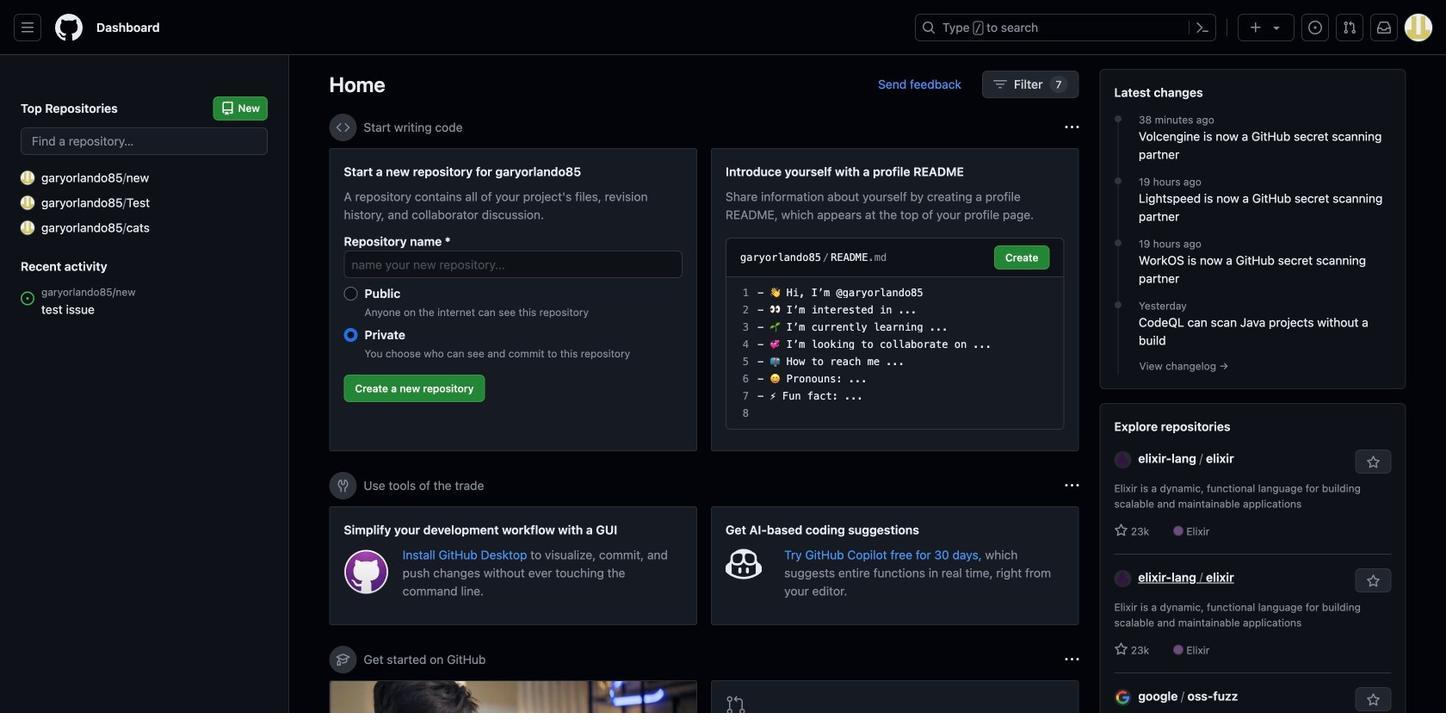 Task type: vqa. For each thing, say whether or not it's contained in the screenshot.
Newest
no



Task type: describe. For each thing, give the bounding box(es) containing it.
filter image
[[994, 78, 1008, 91]]

Top Repositories search field
[[21, 127, 268, 155]]

@elixir-lang profile image
[[1115, 451, 1132, 468]]

open issue image
[[21, 292, 34, 305]]

github desktop image
[[344, 549, 389, 594]]

none radio inside start a new repository element
[[344, 328, 358, 342]]

explore element
[[1100, 69, 1407, 713]]

mortar board image
[[336, 653, 350, 667]]

homepage image
[[55, 14, 83, 41]]

none submit inside the introduce yourself with a profile readme element
[[995, 245, 1050, 270]]

explore repositories navigation
[[1100, 403, 1407, 713]]

@google profile image
[[1115, 689, 1132, 706]]

Find a repository… text field
[[21, 127, 268, 155]]

star this repository image
[[1367, 456, 1381, 469]]

star this repository image for @elixir-lang profile icon
[[1367, 574, 1381, 588]]

git pull request image
[[1343, 21, 1357, 34]]

what is github? element
[[329, 680, 698, 713]]

tools image
[[336, 479, 350, 493]]

star image
[[1115, 642, 1129, 656]]

plus image
[[1250, 21, 1263, 34]]



Task type: locate. For each thing, give the bounding box(es) containing it.
git pull request image
[[726, 695, 747, 713]]

why am i seeing this? image for start a new repository element
[[1066, 121, 1079, 134]]

command palette image
[[1196, 21, 1210, 34]]

star image
[[1115, 524, 1129, 537]]

0 vertical spatial dot fill image
[[1112, 236, 1126, 250]]

start a new repository element
[[329, 148, 698, 451]]

1 vertical spatial dot fill image
[[1112, 298, 1126, 312]]

cats image
[[21, 221, 34, 235]]

why am i seeing this? image
[[1066, 121, 1079, 134], [1066, 653, 1079, 667]]

0 vertical spatial why am i seeing this? image
[[1066, 121, 1079, 134]]

name your new repository... text field
[[344, 251, 683, 278]]

star this repository image
[[1367, 574, 1381, 588], [1367, 693, 1381, 707]]

dot fill image
[[1112, 236, 1126, 250], [1112, 298, 1126, 312]]

none radio inside start a new repository element
[[344, 287, 358, 301]]

introduce yourself with a profile readme element
[[711, 148, 1079, 451]]

why am i seeing this? image
[[1066, 479, 1079, 493]]

what is github? image
[[330, 681, 697, 713]]

test image
[[21, 196, 34, 210]]

1 dot fill image from the top
[[1112, 236, 1126, 250]]

code image
[[336, 121, 350, 134]]

notifications image
[[1378, 21, 1392, 34]]

triangle down image
[[1270, 21, 1284, 34]]

2 why am i seeing this? image from the top
[[1066, 653, 1079, 667]]

None radio
[[344, 328, 358, 342]]

2 dot fill image from the top
[[1112, 174, 1126, 188]]

new image
[[21, 171, 34, 185]]

@elixir-lang profile image
[[1115, 570, 1132, 587]]

None submit
[[995, 245, 1050, 270]]

2 dot fill image from the top
[[1112, 298, 1126, 312]]

simplify your development workflow with a gui element
[[329, 506, 698, 625]]

1 dot fill image from the top
[[1112, 112, 1126, 126]]

star this repository image for @google profile image
[[1367, 693, 1381, 707]]

2 star this repository image from the top
[[1367, 693, 1381, 707]]

1 vertical spatial star this repository image
[[1367, 693, 1381, 707]]

None radio
[[344, 287, 358, 301]]

1 star this repository image from the top
[[1367, 574, 1381, 588]]

1 why am i seeing this? image from the top
[[1066, 121, 1079, 134]]

why am i seeing this? image for what is github? element
[[1066, 653, 1079, 667]]

issue opened image
[[1309, 21, 1323, 34]]

0 vertical spatial dot fill image
[[1112, 112, 1126, 126]]

1 vertical spatial dot fill image
[[1112, 174, 1126, 188]]

1 vertical spatial why am i seeing this? image
[[1066, 653, 1079, 667]]

get ai-based coding suggestions element
[[711, 506, 1079, 625]]

0 vertical spatial star this repository image
[[1367, 574, 1381, 588]]

dot fill image
[[1112, 112, 1126, 126], [1112, 174, 1126, 188]]



